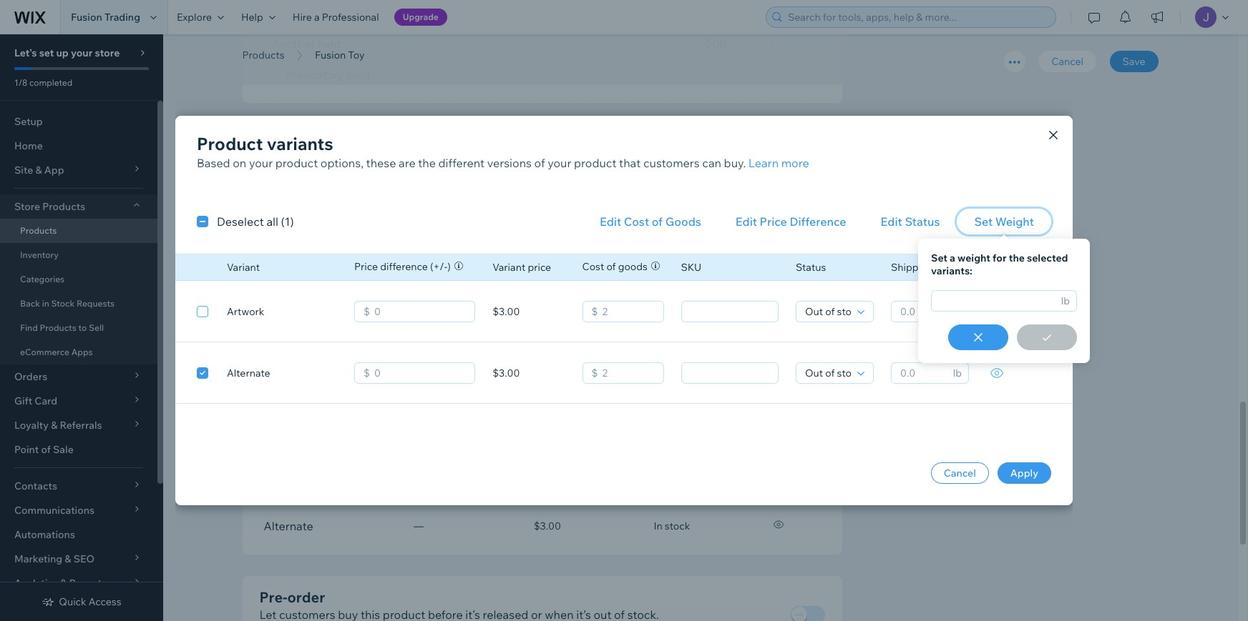 Task type: locate. For each thing, give the bounding box(es) containing it.
0 vertical spatial 0 number field
[[370, 302, 470, 322]]

the left selected
[[1009, 252, 1025, 265]]

price left difference
[[760, 215, 787, 229]]

product
[[197, 133, 263, 155], [259, 137, 315, 155]]

0 vertical spatial price
[[760, 215, 787, 229]]

a right shipping on the top right of the page
[[950, 252, 955, 265]]

1 vertical spatial price
[[354, 261, 378, 273]]

0 horizontal spatial variant
[[227, 261, 260, 274]]

1 vertical spatial 0 number field
[[370, 364, 470, 384]]

edit for edit status
[[881, 215, 902, 229]]

products link
[[235, 48, 292, 62], [0, 219, 157, 243]]

0 horizontal spatial fusion
[[71, 11, 102, 24]]

inventory
[[20, 250, 59, 261]]

2 horizontal spatial your
[[548, 156, 572, 170]]

0 vertical spatial cost
[[624, 215, 649, 229]]

back
[[20, 298, 40, 309]]

info tooltip image
[[595, 316, 607, 327]]

product variants based on your product options, these are the different versions of your product that customers can buy. learn more
[[197, 133, 809, 170]]

ecommerce apps
[[20, 347, 93, 358]]

alternate down artwork
[[227, 367, 270, 380]]

and
[[389, 315, 409, 330]]

edit cost of goods button
[[583, 209, 718, 235]]

goods
[[618, 261, 648, 273]]

0 vertical spatial 2 number field
[[598, 302, 659, 322]]

0 vertical spatial products link
[[235, 48, 292, 62]]

0 vertical spatial fusion
[[71, 11, 102, 24]]

cost up goods
[[624, 215, 649, 229]]

0 vertical spatial alternate
[[227, 367, 270, 380]]

$3.00 for alternate
[[493, 367, 520, 380]]

learn
[[749, 156, 779, 170]]

a
[[314, 11, 320, 24], [950, 252, 955, 265]]

$ down pricing
[[364, 367, 370, 380]]

to
[[78, 323, 87, 334]]

variants inside 'product variants based on your product options, these are the different versions of your product that customers can buy. learn more'
[[267, 133, 333, 155]]

fusion up the mandatory field
[[315, 49, 346, 62]]

sale
[[53, 444, 74, 457]]

$ left "and"
[[364, 306, 370, 319]]

0 horizontal spatial cancel
[[944, 467, 976, 480]]

the inside product options manage the options this product comes in.
[[305, 161, 323, 175]]

0.0 number field
[[896, 302, 949, 322], [896, 364, 949, 384]]

the left this
[[305, 161, 323, 175]]

2 number field down 'info tooltip' image
[[598, 364, 659, 384]]

sidebar element
[[0, 34, 163, 622]]

$3.00 for artwork
[[493, 306, 520, 319]]

edit for edit cost of goods
[[600, 215, 621, 229]]

0 horizontal spatial your
[[71, 47, 93, 59]]

weight right shipping on the top right of the page
[[936, 261, 968, 274]]

1 vertical spatial set
[[931, 252, 948, 265]]

set
[[39, 47, 54, 59]]

setup
[[14, 115, 43, 128]]

1 vertical spatial cancel
[[944, 467, 976, 480]]

quick
[[59, 596, 86, 609]]

your right the versions
[[548, 156, 572, 170]]

variant left the add at top
[[227, 261, 260, 274]]

weight down set weight
[[958, 252, 991, 265]]

link images image
[[681, 151, 696, 162]]

edit cost of goods
[[600, 215, 701, 229]]

0 horizontal spatial for
[[464, 315, 479, 330]]

price inside button
[[760, 215, 787, 229]]

cost inside button
[[624, 215, 649, 229]]

0 vertical spatial a
[[314, 11, 320, 24]]

1 horizontal spatial set
[[974, 215, 993, 229]]

1 horizontal spatial cost
[[624, 215, 649, 229]]

products link down help button
[[235, 48, 292, 62]]

customers
[[643, 156, 700, 170]]

$ for alternate 2 number field
[[592, 367, 598, 380]]

product up colors
[[259, 137, 315, 155]]

0 vertical spatial for
[[993, 252, 1007, 265]]

1 horizontal spatial a
[[950, 252, 955, 265]]

products
[[242, 49, 285, 62], [42, 200, 85, 213], [20, 225, 57, 236], [40, 323, 76, 334]]

edit inside button
[[881, 215, 902, 229]]

cost
[[624, 215, 649, 229], [582, 261, 604, 273]]

of left sale
[[41, 444, 51, 457]]

1 horizontal spatial cancel button
[[1039, 51, 1096, 72]]

product for product options
[[259, 137, 315, 155]]

cancel left apply button
[[944, 467, 976, 480]]

2 vertical spatial $3.00
[[534, 521, 561, 534]]

comes
[[436, 161, 471, 175]]

product right this
[[391, 161, 433, 175]]

0 vertical spatial $3.00
[[493, 306, 520, 319]]

$ down cost of goods
[[592, 306, 598, 319]]

0 vertical spatial 0.0 number field
[[896, 302, 949, 322]]

fusion left trading
[[71, 11, 102, 24]]

artwork
[[227, 306, 264, 319]]

your right on
[[249, 156, 273, 170]]

a right hire
[[314, 11, 320, 24]]

goods
[[665, 215, 701, 229]]

the right the "are"
[[418, 156, 436, 170]]

variants for product
[[267, 133, 333, 155]]

cancel left save button
[[1052, 55, 1084, 68]]

0 number field for artwork
[[370, 302, 470, 322]]

0 vertical spatial cancel
[[1052, 55, 1084, 68]]

2 number field
[[598, 302, 659, 322], [598, 364, 659, 384]]

2 variant from the left
[[493, 261, 526, 274]]

back in stock requests
[[20, 298, 115, 309]]

manage
[[259, 161, 303, 175], [303, 315, 346, 330], [259, 384, 315, 402]]

fusion inside form
[[315, 49, 346, 62]]

products up the inventory
[[20, 225, 57, 236]]

2 number field down goods
[[598, 302, 659, 322]]

hire
[[293, 11, 312, 24]]

0 vertical spatial set
[[974, 215, 993, 229]]

a for professional
[[314, 11, 320, 24]]

2 0.0 number field from the top
[[896, 364, 949, 384]]

products link down store products
[[0, 219, 157, 243]]

options
[[318, 137, 370, 155], [326, 161, 366, 175]]

1 horizontal spatial variant
[[493, 261, 526, 274]]

price left difference on the left of the page
[[354, 261, 378, 273]]

set
[[974, 215, 993, 229], [931, 252, 948, 265]]

1 horizontal spatial cancel
[[1052, 55, 1084, 68]]

stock
[[51, 298, 75, 309]]

)
[[448, 261, 451, 273]]

1 vertical spatial cancel button
[[931, 463, 989, 485]]

product inside 'product variants based on your product options, these are the different versions of your product that customers can buy. learn more'
[[197, 133, 263, 155]]

status down difference
[[796, 261, 826, 274]]

all
[[267, 215, 278, 229]]

product inside product options manage the options this product comes in.
[[259, 137, 315, 155]]

variants
[[267, 133, 333, 155], [318, 384, 373, 402]]

your right up
[[71, 47, 93, 59]]

2 horizontal spatial the
[[1009, 252, 1025, 265]]

for left each
[[464, 315, 479, 330]]

set inside button
[[974, 215, 993, 229]]

2 vertical spatial manage
[[259, 384, 315, 402]]

visibility
[[986, 261, 1026, 274]]

1 horizontal spatial the
[[418, 156, 436, 170]]

professional
[[322, 11, 379, 24]]

manage for manage pricing and inventory for each product variant
[[303, 315, 346, 330]]

set inside set a weight for the selected variants:
[[931, 252, 948, 265]]

quick access
[[59, 596, 121, 609]]

1 0 number field from the top
[[370, 302, 470, 322]]

0 number field down difference on the left of the page
[[370, 302, 470, 322]]

edit for edit price difference
[[736, 215, 757, 229]]

for down set weight
[[993, 252, 1007, 265]]

point of sale link
[[0, 438, 157, 462]]

weight
[[958, 252, 991, 265], [936, 261, 968, 274]]

apply button
[[998, 463, 1051, 485]]

0 horizontal spatial cancel button
[[931, 463, 989, 485]]

fusion toy
[[315, 49, 365, 62]]

1 2 number field from the top
[[598, 302, 659, 322]]

products right store
[[42, 200, 85, 213]]

1 variant from the left
[[227, 261, 260, 274]]

products link inside form
[[235, 48, 292, 62]]

form
[[163, 0, 1248, 622]]

cancel button
[[1039, 51, 1096, 72], [931, 463, 989, 485]]

hire a professional link
[[284, 0, 388, 34]]

of left the goods
[[652, 215, 663, 229]]

products down help button
[[242, 49, 285, 62]]

your inside sidebar element
[[71, 47, 93, 59]]

$3.00
[[493, 306, 520, 319], [493, 367, 520, 380], [534, 521, 561, 534]]

2 0 number field from the top
[[370, 364, 470, 384]]

cancel button left apply button
[[931, 463, 989, 485]]

1 vertical spatial a
[[950, 252, 955, 265]]

1 vertical spatial $3.00
[[493, 367, 520, 380]]

1 horizontal spatial price
[[760, 215, 787, 229]]

1 vertical spatial options
[[326, 161, 366, 175]]

lb
[[1061, 295, 1070, 308], [953, 306, 962, 319], [953, 367, 962, 380]]

1 vertical spatial products link
[[0, 219, 157, 243]]

0 vertical spatial manage
[[259, 161, 303, 175]]

1 vertical spatial alternate
[[264, 520, 313, 534]]

1 horizontal spatial your
[[249, 156, 273, 170]]

lb for alternate
[[953, 367, 962, 380]]

0 horizontal spatial a
[[314, 11, 320, 24]]

0 horizontal spatial set
[[931, 252, 948, 265]]

upgrade button
[[394, 9, 447, 26]]

edit button
[[765, 380, 825, 406]]

let's set up your store
[[14, 47, 120, 59]]

ecommerce
[[20, 347, 69, 358]]

of inside sidebar element
[[41, 444, 51, 457]]

this
[[368, 161, 388, 175]]

cost left goods
[[582, 261, 604, 273]]

set down edit status button
[[931, 252, 948, 265]]

a for weight
[[950, 252, 955, 265]]

connect images button
[[673, 143, 794, 169]]

store
[[95, 47, 120, 59]]

manage inside product options manage the options this product comes in.
[[259, 161, 303, 175]]

2 number field for alternate
[[598, 364, 659, 384]]

shipping weight
[[891, 261, 968, 274]]

None number field
[[698, 31, 773, 57], [936, 291, 1057, 311], [698, 31, 773, 57], [936, 291, 1057, 311]]

1 vertical spatial 2 number field
[[598, 364, 659, 384]]

a inside set a weight for the selected variants:
[[950, 252, 955, 265]]

price
[[760, 215, 787, 229], [354, 261, 378, 273]]

2 2 number field from the top
[[598, 364, 659, 384]]

1 vertical spatial variants
[[318, 384, 373, 402]]

1 vertical spatial cost
[[582, 261, 604, 273]]

Deselect all (1) checkbox
[[197, 213, 294, 230]]

0 horizontal spatial cost
[[582, 261, 604, 273]]

fusion trading
[[71, 11, 140, 24]]

edit
[[600, 215, 621, 229], [736, 215, 757, 229], [881, 215, 902, 229], [784, 386, 806, 400]]

1 vertical spatial for
[[464, 315, 479, 330]]

$ down 'info tooltip' image
[[592, 367, 598, 380]]

categories link
[[0, 268, 157, 292]]

alternate up pre-order
[[264, 520, 313, 534]]

1 horizontal spatial for
[[993, 252, 1007, 265]]

field
[[347, 68, 370, 82]]

1 vertical spatial status
[[796, 261, 826, 274]]

variants for manage
[[318, 384, 373, 402]]

1 horizontal spatial fusion
[[315, 49, 346, 62]]

hire a professional
[[293, 11, 379, 24]]

—
[[414, 521, 424, 534]]

None checkbox
[[197, 365, 208, 382]]

0 vertical spatial cancel button
[[1039, 51, 1096, 72]]

0 vertical spatial variants
[[267, 133, 333, 155]]

0 vertical spatial status
[[905, 215, 940, 229]]

variant left price
[[493, 261, 526, 274]]

difference
[[790, 215, 846, 229]]

of right the versions
[[534, 156, 545, 170]]

set weight
[[974, 215, 1034, 229]]

images
[[746, 149, 786, 164]]

1 vertical spatial fusion
[[315, 49, 346, 62]]

options up options,
[[318, 137, 370, 155]]

e.g., "What would you like engraved on your watch?" text field
[[264, 31, 676, 57]]

status up shipping weight
[[905, 215, 940, 229]]

variants inside form
[[318, 384, 373, 402]]

None field
[[686, 302, 774, 322], [801, 302, 853, 322], [686, 364, 774, 384], [801, 364, 853, 384], [686, 302, 774, 322], [801, 302, 853, 322], [686, 364, 774, 384], [801, 364, 853, 384]]

trading
[[104, 11, 140, 24]]

status
[[905, 215, 940, 229], [796, 261, 826, 274]]

manage for manage variants
[[259, 384, 315, 402]]

of left goods
[[606, 261, 616, 273]]

0 horizontal spatial the
[[305, 161, 323, 175]]

versions
[[487, 156, 532, 170]]

1 0.0 number field from the top
[[896, 302, 949, 322]]

set left weight
[[974, 215, 993, 229]]

connect
[[698, 149, 744, 164]]

product up on
[[197, 133, 263, 155]]

lb for artwork
[[953, 306, 962, 319]]

of inside 'product variants based on your product options, these are the different versions of your product that customers can buy. learn more'
[[534, 156, 545, 170]]

of
[[534, 156, 545, 170], [652, 215, 663, 229], [606, 261, 616, 273], [41, 444, 51, 457]]

variant for variant
[[227, 261, 260, 274]]

product inside product options manage the options this product comes in.
[[391, 161, 433, 175]]

cancel button left save button
[[1039, 51, 1096, 72]]

save button
[[1110, 51, 1158, 72]]

None checkbox
[[197, 303, 208, 320]]

fusion for fusion toy
[[315, 49, 346, 62]]

options left this
[[326, 161, 366, 175]]

0 number field
[[370, 302, 470, 322], [370, 364, 470, 384]]

0 number field down inventory
[[370, 364, 470, 384]]

1 horizontal spatial products link
[[235, 48, 292, 62]]

0 horizontal spatial products link
[[0, 219, 157, 243]]

1 horizontal spatial status
[[905, 215, 940, 229]]

1 vertical spatial 0.0 number field
[[896, 364, 949, 384]]

1 vertical spatial manage
[[303, 315, 346, 330]]



Task type: describe. For each thing, give the bounding box(es) containing it.
edit price difference
[[736, 215, 846, 229]]

weight inside set a weight for the selected variants:
[[958, 252, 991, 265]]

store
[[14, 200, 40, 213]]

each
[[482, 315, 508, 330]]

apply
[[1010, 467, 1039, 480]]

based
[[197, 156, 230, 170]]

these
[[366, 156, 396, 170]]

that
[[619, 156, 641, 170]]

automations
[[14, 529, 75, 542]]

mandatory field
[[286, 68, 370, 82]]

products up ecommerce apps
[[40, 323, 76, 334]]

store products
[[14, 200, 85, 213]]

set weight button
[[957, 209, 1051, 235]]

$ for 2 number field associated with artwork
[[592, 306, 598, 319]]

setup link
[[0, 110, 157, 134]]

can
[[702, 156, 721, 170]]

edit status
[[881, 215, 940, 229]]

sell
[[89, 323, 104, 334]]

1/8
[[14, 77, 27, 88]]

variants:
[[931, 265, 973, 278]]

products inside popup button
[[42, 200, 85, 213]]

1/8 completed
[[14, 77, 72, 88]]

toy
[[348, 49, 365, 62]]

set for set weight
[[974, 215, 993, 229]]

status inside button
[[905, 215, 940, 229]]

options,
[[321, 156, 364, 170]]

product right each
[[510, 315, 553, 330]]

another
[[299, 259, 343, 273]]

the inside 'product variants based on your product options, these are the different versions of your product that customers can buy. learn more'
[[418, 156, 436, 170]]

price difference (+/-)
[[354, 261, 451, 273]]

colors
[[264, 203, 299, 218]]

point of sale
[[14, 444, 74, 457]]

store products button
[[0, 195, 157, 219]]

in
[[654, 521, 663, 534]]

buy.
[[724, 156, 746, 170]]

variant for variant price
[[493, 261, 526, 274]]

price
[[528, 261, 551, 274]]

find products to sell
[[20, 323, 104, 334]]

requests
[[77, 298, 115, 309]]

products inside form
[[242, 49, 285, 62]]

0 vertical spatial options
[[318, 137, 370, 155]]

in
[[42, 298, 49, 309]]

selected
[[1027, 252, 1068, 265]]

0 number field for alternate
[[370, 364, 470, 384]]

save
[[1123, 55, 1146, 68]]

completed
[[29, 77, 72, 88]]

add another option
[[275, 259, 383, 273]]

for inside set a weight for the selected variants:
[[993, 252, 1007, 265]]

2 number field for artwork
[[598, 302, 659, 322]]

are
[[399, 156, 416, 170]]

$ for alternate's 0 number field
[[364, 367, 370, 380]]

stock
[[665, 521, 690, 534]]

product left options,
[[275, 156, 318, 170]]

set a weight for the selected variants:
[[931, 252, 1068, 278]]

mandatory
[[286, 68, 344, 82]]

product options manage the options this product comes in.
[[259, 137, 486, 175]]

help
[[241, 11, 263, 24]]

set for set a weight for the selected variants:
[[931, 252, 948, 265]]

different
[[438, 156, 485, 170]]

apps
[[71, 347, 93, 358]]

find
[[20, 323, 38, 334]]

connect images
[[698, 149, 786, 164]]

for inside form
[[464, 315, 479, 330]]

$3.00 inside form
[[534, 521, 561, 534]]

alternate inside form
[[264, 520, 313, 534]]

fusion for fusion trading
[[71, 11, 102, 24]]

pricing
[[349, 315, 386, 330]]

home link
[[0, 134, 157, 158]]

0.0 number field for artwork
[[896, 302, 949, 322]]

(1)
[[281, 215, 294, 229]]

pre-
[[259, 589, 287, 607]]

automations link
[[0, 523, 157, 548]]

in stock
[[654, 521, 690, 534]]

point
[[14, 444, 39, 457]]

variant price
[[493, 261, 551, 274]]

edit status button
[[864, 209, 957, 235]]

in.
[[474, 161, 486, 175]]

order
[[287, 589, 325, 607]]

form containing product options
[[163, 0, 1248, 622]]

0 horizontal spatial status
[[796, 261, 826, 274]]

pre-order
[[259, 589, 325, 607]]

inventory link
[[0, 243, 157, 268]]

let's
[[14, 47, 37, 59]]

explore
[[177, 11, 212, 24]]

product left that
[[574, 156, 617, 170]]

learn more link
[[749, 155, 809, 172]]

cancel inside form
[[1052, 55, 1084, 68]]

0.0 number field for alternate
[[896, 364, 949, 384]]

find products to sell link
[[0, 316, 157, 341]]

weight
[[995, 215, 1034, 229]]

0 horizontal spatial price
[[354, 261, 378, 273]]

help button
[[233, 0, 284, 34]]

up
[[56, 47, 69, 59]]

$ for 0 number field for artwork
[[364, 306, 370, 319]]

variant
[[555, 315, 592, 330]]

on
[[233, 156, 246, 170]]

cost of goods
[[582, 261, 648, 273]]

categories
[[20, 274, 65, 285]]

of inside button
[[652, 215, 663, 229]]

option
[[345, 259, 383, 273]]

edit inside form
[[784, 386, 806, 400]]

the inside set a weight for the selected variants:
[[1009, 252, 1025, 265]]

deselect all (1)
[[217, 215, 294, 229]]

inventory
[[412, 315, 462, 330]]

upgrade
[[403, 11, 439, 22]]

Search for tools, apps, help & more... field
[[784, 7, 1051, 27]]

product for product variants
[[197, 133, 263, 155]]



